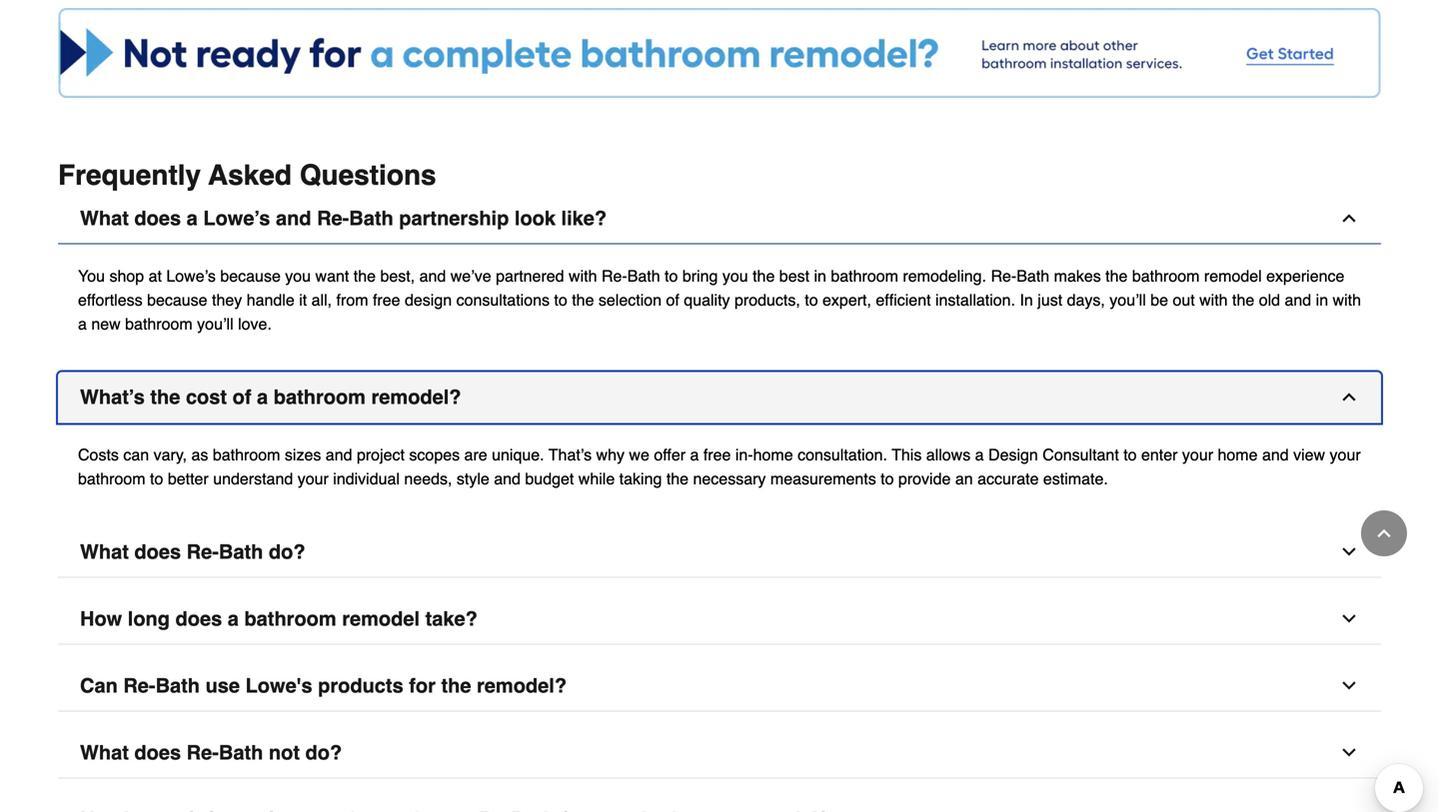 Task type: describe. For each thing, give the bounding box(es) containing it.
0 horizontal spatial you'll
[[197, 315, 234, 334]]

lowe's
[[245, 675, 312, 698]]

remodel? inside can re-bath use lowe's products for the remodel? button
[[477, 675, 567, 698]]

to down partnered
[[554, 291, 567, 310]]

remodel? inside what's the cost of a bathroom remodel? button
[[371, 386, 461, 409]]

bathroom up understand
[[213, 446, 280, 464]]

the right for
[[441, 675, 471, 698]]

are
[[464, 446, 487, 464]]

questions
[[300, 160, 436, 192]]

new
[[91, 315, 121, 334]]

re- up the selection
[[602, 267, 627, 286]]

take?
[[425, 608, 478, 631]]

project
[[357, 446, 405, 464]]

what does re-bath not do? button
[[58, 728, 1381, 779]]

at
[[149, 267, 162, 286]]

design
[[405, 291, 452, 310]]

bathroom down costs
[[78, 470, 146, 488]]

chevron down image
[[1339, 810, 1359, 813]]

remodel inside you shop at lowe's because you want the best, and we've partnered with re-bath to bring you the best in bathroom remodeling. re-bath makes the bathroom remodel experience effortless because they handle it all, from free design consultations to the selection of quality products, to expert, efficient installation. in just days, you'll be out with the old and in with a new bathroom you'll love.
[[1204, 267, 1262, 286]]

lowe's for because
[[166, 267, 216, 286]]

makes
[[1054, 267, 1101, 286]]

from
[[336, 291, 368, 310]]

the left the selection
[[572, 291, 594, 310]]

provide
[[898, 470, 951, 488]]

measurements
[[770, 470, 876, 488]]

look
[[515, 207, 556, 230]]

1 home from the left
[[753, 446, 793, 464]]

bathroom up sizes
[[274, 386, 366, 409]]

0 vertical spatial you'll
[[1110, 291, 1146, 310]]

out
[[1173, 291, 1195, 310]]

handle
[[247, 291, 295, 310]]

to down vary,
[[150, 470, 163, 488]]

re- right 'can'
[[123, 675, 155, 698]]

a right offer
[[690, 446, 699, 464]]

while
[[578, 470, 615, 488]]

offer
[[654, 446, 686, 464]]

how long does a bathroom remodel take? button
[[58, 594, 1381, 645]]

an
[[955, 470, 973, 488]]

re- down better
[[187, 541, 219, 564]]

style
[[457, 470, 490, 488]]

consultation.
[[798, 446, 887, 464]]

selection
[[599, 291, 662, 310]]

taking
[[619, 470, 662, 488]]

re- down questions
[[317, 207, 349, 230]]

allows
[[926, 446, 971, 464]]

1 horizontal spatial with
[[1199, 291, 1228, 310]]

a up use
[[228, 608, 239, 631]]

does for what does re-bath do?
[[134, 541, 181, 564]]

the left cost at the left of page
[[150, 386, 180, 409]]

chevron up image inside what's the cost of a bathroom remodel? button
[[1339, 387, 1359, 407]]

what's
[[80, 386, 145, 409]]

cost
[[186, 386, 227, 409]]

installation.
[[935, 291, 1015, 310]]

and up 'design'
[[419, 267, 446, 286]]

quality
[[684, 291, 730, 310]]

0 horizontal spatial with
[[569, 267, 597, 286]]

they
[[212, 291, 242, 310]]

you shop at lowe's because you want the best, and we've partnered with re-bath to bring you the best in bathroom remodeling. re-bath makes the bathroom remodel experience effortless because they handle it all, from free design consultations to the selection of quality products, to expert, efficient installation. in just days, you'll be out with the old and in with a new bathroom you'll love.
[[78, 267, 1361, 334]]

needs,
[[404, 470, 452, 488]]

necessary
[[693, 470, 766, 488]]

why
[[596, 446, 625, 464]]

a inside you shop at lowe's because you want the best, and we've partnered with re-bath to bring you the best in bathroom remodeling. re-bath makes the bathroom remodel experience effortless because they handle it all, from free design consultations to the selection of quality products, to expert, efficient installation. in just days, you'll be out with the old and in with a new bathroom you'll love.
[[78, 315, 87, 334]]

what does re-bath do? button
[[58, 527, 1381, 578]]

unique.
[[492, 446, 544, 464]]

to down best at the top of page
[[805, 291, 818, 310]]

bathroom up lowe's
[[244, 608, 336, 631]]

we
[[629, 446, 650, 464]]

costs can vary, as bathroom sizes and project scopes are unique. that's why we offer a free in-home consultation. this allows a design consultant to enter your home and view your bathroom to better understand your individual needs, style and budget while taking the necessary measurements to provide an accurate estimate.
[[78, 446, 1361, 488]]

frequently asked questions
[[58, 160, 436, 192]]

can
[[80, 675, 118, 698]]

just
[[1038, 291, 1063, 310]]

can re-bath use lowe's products for the remodel? button
[[58, 661, 1381, 712]]

how long does a bathroom remodel take?
[[80, 608, 478, 631]]

as
[[191, 446, 208, 464]]

free inside 'costs can vary, as bathroom sizes and project scopes are unique. that's why we offer a free in-home consultation. this allows a design consultant to enter your home and view your bathroom to better understand your individual needs, style and budget while taking the necessary measurements to provide an accurate estimate.'
[[703, 446, 731, 464]]

0 vertical spatial in
[[814, 267, 826, 286]]

does for what does re-bath not do?
[[134, 742, 181, 765]]

use
[[205, 675, 240, 698]]

better
[[168, 470, 209, 488]]

all,
[[311, 291, 332, 310]]

frequently
[[58, 160, 201, 192]]

understand
[[213, 470, 293, 488]]

vary,
[[154, 446, 187, 464]]

what does re-bath not do?
[[80, 742, 342, 765]]

long
[[128, 608, 170, 631]]

like?
[[561, 207, 607, 230]]

effortless
[[78, 291, 143, 310]]

experience
[[1266, 267, 1345, 286]]

consultant
[[1043, 446, 1119, 464]]

chevron down image inside what does re-bath do? button
[[1339, 542, 1359, 562]]

and left view
[[1262, 446, 1289, 464]]

asked
[[208, 160, 292, 192]]

best
[[779, 267, 810, 286]]

best,
[[380, 267, 415, 286]]

scopes
[[409, 446, 460, 464]]

not ready for a complete bathroom remodel? learn more about other bathroom installation services. image
[[58, 8, 1381, 98]]

chevron down image for remodel
[[1339, 609, 1359, 629]]

2 you from the left
[[722, 267, 748, 286]]



Task type: locate. For each thing, give the bounding box(es) containing it.
1 vertical spatial lowe's
[[166, 267, 216, 286]]

1 vertical spatial remodel
[[342, 608, 420, 631]]

1 you from the left
[[285, 267, 311, 286]]

bring
[[682, 267, 718, 286]]

efficient
[[876, 291, 931, 310]]

what down frequently
[[80, 207, 129, 230]]

1 horizontal spatial because
[[220, 267, 281, 286]]

you'll down they
[[197, 315, 234, 334]]

do?
[[269, 541, 305, 564], [305, 742, 342, 765]]

4 chevron down image from the top
[[1339, 743, 1359, 763]]

bathroom up be
[[1132, 267, 1200, 286]]

what does re-bath do?
[[80, 541, 305, 564]]

and inside button
[[276, 207, 311, 230]]

you up it
[[285, 267, 311, 286]]

re- down use
[[187, 742, 219, 765]]

of right cost at the left of page
[[232, 386, 251, 409]]

1 horizontal spatial of
[[666, 291, 679, 310]]

old
[[1259, 291, 1280, 310]]

in-
[[735, 446, 753, 464]]

you
[[285, 267, 311, 286], [722, 267, 748, 286]]

what's the cost of a bathroom remodel? button
[[58, 372, 1381, 423]]

what down 'can'
[[80, 742, 129, 765]]

with
[[569, 267, 597, 286], [1199, 291, 1228, 310], [1333, 291, 1361, 310]]

it
[[299, 291, 307, 310]]

0 horizontal spatial you
[[285, 267, 311, 286]]

do? up how long does a bathroom remodel take?
[[269, 541, 305, 564]]

1 vertical spatial in
[[1316, 291, 1328, 310]]

bath left use
[[155, 675, 200, 698]]

0 vertical spatial remodel
[[1204, 267, 1262, 286]]

individual
[[333, 470, 400, 488]]

1 vertical spatial you'll
[[197, 315, 234, 334]]

estimate.
[[1043, 470, 1108, 488]]

bath left not
[[219, 742, 263, 765]]

budget
[[525, 470, 574, 488]]

2 what from the top
[[80, 541, 129, 564]]

lowe's for and
[[203, 207, 270, 230]]

in down the "experience"
[[1316, 291, 1328, 310]]

1 vertical spatial of
[[232, 386, 251, 409]]

be
[[1151, 291, 1168, 310]]

0 horizontal spatial because
[[147, 291, 207, 310]]

1 horizontal spatial your
[[1182, 446, 1213, 464]]

chevron down image for do?
[[1339, 743, 1359, 763]]

your right the enter
[[1182, 446, 1213, 464]]

bathroom
[[831, 267, 898, 286], [1132, 267, 1200, 286], [125, 315, 193, 334], [274, 386, 366, 409], [213, 446, 280, 464], [78, 470, 146, 488], [244, 608, 336, 631]]

re- up installation.
[[991, 267, 1017, 286]]

and down 'unique.'
[[494, 470, 521, 488]]

you
[[78, 267, 105, 286]]

enter
[[1141, 446, 1178, 464]]

0 vertical spatial what
[[80, 207, 129, 230]]

1 vertical spatial free
[[703, 446, 731, 464]]

3 chevron down image from the top
[[1339, 676, 1359, 696]]

you'll left be
[[1110, 291, 1146, 310]]

expert,
[[823, 291, 871, 310]]

remodel?
[[371, 386, 461, 409], [477, 675, 567, 698]]

partnership
[[399, 207, 509, 230]]

chevron down image inside can re-bath use lowe's products for the remodel? button
[[1339, 676, 1359, 696]]

home
[[753, 446, 793, 464], [1218, 446, 1258, 464]]

what
[[80, 207, 129, 230], [80, 541, 129, 564], [80, 742, 129, 765]]

with down the "experience"
[[1333, 291, 1361, 310]]

what for what does a lowe's and re-bath partnership look like?
[[80, 207, 129, 230]]

a down frequently asked questions
[[187, 207, 198, 230]]

2 vertical spatial what
[[80, 742, 129, 765]]

bath down understand
[[219, 541, 263, 564]]

0 horizontal spatial free
[[373, 291, 400, 310]]

a right cost at the left of page
[[257, 386, 268, 409]]

the right makes
[[1106, 267, 1128, 286]]

in
[[1020, 291, 1033, 310]]

products,
[[735, 291, 800, 310]]

0 horizontal spatial of
[[232, 386, 251, 409]]

home up 'necessary'
[[753, 446, 793, 464]]

you'll
[[1110, 291, 1146, 310], [197, 315, 234, 334]]

and down the "experience"
[[1285, 291, 1311, 310]]

free up 'necessary'
[[703, 446, 731, 464]]

not
[[269, 742, 300, 765]]

chevron down image inside how long does a bathroom remodel take? button
[[1339, 609, 1359, 629]]

chevron down image
[[1339, 542, 1359, 562], [1339, 609, 1359, 629], [1339, 676, 1359, 696], [1339, 743, 1359, 763]]

because
[[220, 267, 281, 286], [147, 291, 207, 310]]

the up from
[[354, 267, 376, 286]]

remodel inside button
[[342, 608, 420, 631]]

0 horizontal spatial your
[[298, 470, 329, 488]]

remodel? up scopes
[[371, 386, 461, 409]]

free down best,
[[373, 291, 400, 310]]

bathroom down at
[[125, 315, 193, 334]]

0 horizontal spatial chevron up image
[[1339, 387, 1359, 407]]

can re-bath use lowe's products for the remodel?
[[80, 675, 567, 698]]

this
[[892, 446, 922, 464]]

in right best at the top of page
[[814, 267, 826, 286]]

0 vertical spatial because
[[220, 267, 281, 286]]

accurate
[[978, 470, 1039, 488]]

0 horizontal spatial remodel
[[342, 608, 420, 631]]

free inside you shop at lowe's because you want the best, and we've partnered with re-bath to bring you the best in bathroom remodeling. re-bath makes the bathroom remodel experience effortless because they handle it all, from free design consultations to the selection of quality products, to expert, efficient installation. in just days, you'll be out with the old and in with a new bathroom you'll love.
[[373, 291, 400, 310]]

bath down questions
[[349, 207, 394, 230]]

lowe's inside what does a lowe's and re-bath partnership look like? button
[[203, 207, 270, 230]]

lowe's inside you shop at lowe's because you want the best, and we've partnered with re-bath to bring you the best in bathroom remodeling. re-bath makes the bathroom remodel experience effortless because they handle it all, from free design consultations to the selection of quality products, to expert, efficient installation. in just days, you'll be out with the old and in with a new bathroom you'll love.
[[166, 267, 216, 286]]

the inside 'costs can vary, as bathroom sizes and project scopes are unique. that's why we offer a free in-home consultation. this allows a design consultant to enter your home and view your bathroom to better understand your individual needs, style and budget while taking the necessary measurements to provide an accurate estimate.'
[[666, 470, 689, 488]]

bath up the selection
[[627, 267, 660, 286]]

1 vertical spatial because
[[147, 291, 207, 310]]

1 what from the top
[[80, 207, 129, 230]]

remodel up the old
[[1204, 267, 1262, 286]]

chevron down image for products
[[1339, 676, 1359, 696]]

design
[[988, 446, 1038, 464]]

1 vertical spatial remodel?
[[477, 675, 567, 698]]

what for what does re-bath do?
[[80, 541, 129, 564]]

2 horizontal spatial your
[[1330, 446, 1361, 464]]

remodel? down 'take?'
[[477, 675, 567, 698]]

remodel up products
[[342, 608, 420, 631]]

chevron down image inside what does re-bath not do? button
[[1339, 743, 1359, 763]]

1 horizontal spatial chevron up image
[[1374, 524, 1394, 544]]

remodeling.
[[903, 267, 986, 286]]

1 horizontal spatial you
[[722, 267, 748, 286]]

with right partnered
[[569, 267, 597, 286]]

and down asked
[[276, 207, 311, 230]]

we've
[[450, 267, 491, 286]]

remodel
[[1204, 267, 1262, 286], [342, 608, 420, 631]]

re-
[[317, 207, 349, 230], [602, 267, 627, 286], [991, 267, 1017, 286], [187, 541, 219, 564], [123, 675, 155, 698], [187, 742, 219, 765]]

does
[[134, 207, 181, 230], [134, 541, 181, 564], [175, 608, 222, 631], [134, 742, 181, 765]]

2 horizontal spatial with
[[1333, 291, 1361, 310]]

1 chevron down image from the top
[[1339, 542, 1359, 562]]

0 horizontal spatial home
[[753, 446, 793, 464]]

of left quality
[[666, 291, 679, 310]]

sizes
[[285, 446, 321, 464]]

1 horizontal spatial remodel
[[1204, 267, 1262, 286]]

bathroom up expert,
[[831, 267, 898, 286]]

to
[[665, 267, 678, 286], [554, 291, 567, 310], [805, 291, 818, 310], [1124, 446, 1137, 464], [150, 470, 163, 488], [881, 470, 894, 488]]

1 vertical spatial chevron up image
[[1374, 524, 1394, 544]]

your down sizes
[[298, 470, 329, 488]]

chevron up image inside scroll to top element
[[1374, 524, 1394, 544]]

1 vertical spatial what
[[80, 541, 129, 564]]

bath up in at the top of the page
[[1017, 267, 1050, 286]]

3 what from the top
[[80, 742, 129, 765]]

products
[[318, 675, 403, 698]]

bath
[[349, 207, 394, 230], [627, 267, 660, 286], [1017, 267, 1050, 286], [219, 541, 263, 564], [155, 675, 200, 698], [219, 742, 263, 765]]

of inside you shop at lowe's because you want the best, and we've partnered with re-bath to bring you the best in bathroom remodeling. re-bath makes the bathroom remodel experience effortless because they handle it all, from free design consultations to the selection of quality products, to expert, efficient installation. in just days, you'll be out with the old and in with a new bathroom you'll love.
[[666, 291, 679, 310]]

2 home from the left
[[1218, 446, 1258, 464]]

the down offer
[[666, 470, 689, 488]]

1 horizontal spatial remodel?
[[477, 675, 567, 698]]

0 vertical spatial remodel?
[[371, 386, 461, 409]]

and right sizes
[[326, 446, 352, 464]]

the up products,
[[753, 267, 775, 286]]

home left view
[[1218, 446, 1258, 464]]

chevron up image
[[1339, 209, 1359, 229]]

with right out at top right
[[1199, 291, 1228, 310]]

scroll to top element
[[1361, 511, 1407, 557]]

to down this
[[881, 470, 894, 488]]

because up handle
[[220, 267, 281, 286]]

1 vertical spatial do?
[[305, 742, 342, 765]]

a left new
[[78, 315, 87, 334]]

how
[[80, 608, 122, 631]]

lowe's
[[203, 207, 270, 230], [166, 267, 216, 286]]

0 horizontal spatial in
[[814, 267, 826, 286]]

0 horizontal spatial remodel?
[[371, 386, 461, 409]]

do? right not
[[305, 742, 342, 765]]

what does a lowe's and re-bath partnership look like? button
[[58, 194, 1381, 245]]

because down at
[[147, 291, 207, 310]]

love.
[[238, 315, 272, 334]]

days,
[[1067, 291, 1105, 310]]

1 horizontal spatial free
[[703, 446, 731, 464]]

lowe's down frequently asked questions
[[203, 207, 270, 230]]

to left the enter
[[1124, 446, 1137, 464]]

to left bring on the top of page
[[665, 267, 678, 286]]

0 vertical spatial of
[[666, 291, 679, 310]]

the left the old
[[1232, 291, 1255, 310]]

what for what does re-bath not do?
[[80, 742, 129, 765]]

free
[[373, 291, 400, 310], [703, 446, 731, 464]]

costs
[[78, 446, 119, 464]]

what does a lowe's and re-bath partnership look like?
[[80, 207, 607, 230]]

1 horizontal spatial home
[[1218, 446, 1258, 464]]

1 horizontal spatial in
[[1316, 291, 1328, 310]]

what's the cost of a bathroom remodel?
[[80, 386, 461, 409]]

what up how
[[80, 541, 129, 564]]

0 vertical spatial chevron up image
[[1339, 387, 1359, 407]]

of inside button
[[232, 386, 251, 409]]

want
[[315, 267, 349, 286]]

shop
[[109, 267, 144, 286]]

consultations
[[456, 291, 550, 310]]

your right view
[[1330, 446, 1361, 464]]

0 vertical spatial free
[[373, 291, 400, 310]]

does for what does a lowe's and re-bath partnership look like?
[[134, 207, 181, 230]]

can
[[123, 446, 149, 464]]

a right allows
[[975, 446, 984, 464]]

you right bring on the top of page
[[722, 267, 748, 286]]

for
[[409, 675, 436, 698]]

partnered
[[496, 267, 564, 286]]

0 vertical spatial do?
[[269, 541, 305, 564]]

0 vertical spatial lowe's
[[203, 207, 270, 230]]

lowe's right at
[[166, 267, 216, 286]]

your
[[1182, 446, 1213, 464], [1330, 446, 1361, 464], [298, 470, 329, 488]]

that's
[[549, 446, 592, 464]]

2 chevron down image from the top
[[1339, 609, 1359, 629]]

1 horizontal spatial you'll
[[1110, 291, 1146, 310]]

view
[[1293, 446, 1325, 464]]

chevron up image
[[1339, 387, 1359, 407], [1374, 524, 1394, 544]]

a
[[187, 207, 198, 230], [78, 315, 87, 334], [257, 386, 268, 409], [690, 446, 699, 464], [975, 446, 984, 464], [228, 608, 239, 631]]



Task type: vqa. For each thing, say whether or not it's contained in the screenshot.
Building Supplies's Supplies
no



